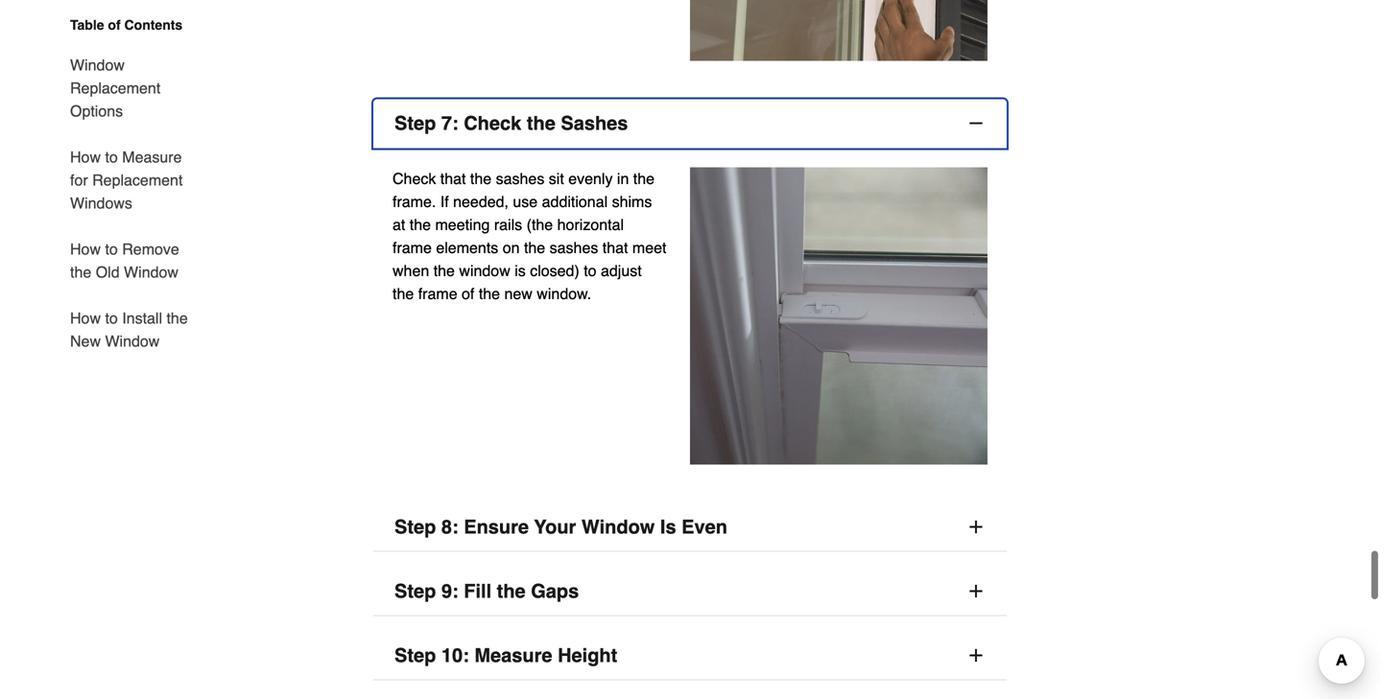 Task type: vqa. For each thing, say whether or not it's contained in the screenshot.
the leftmost the sashes
yes



Task type: describe. For each thing, give the bounding box(es) containing it.
how to remove the old window link
[[70, 227, 199, 296]]

the down when
[[393, 285, 414, 303]]

step for step 8: ensure your window is even
[[395, 516, 436, 539]]

additional
[[542, 193, 608, 211]]

measure for 10:
[[475, 645, 552, 667]]

how for how to measure for replacement windows
[[70, 148, 101, 166]]

horizontal
[[557, 216, 624, 234]]

the down "elements"
[[434, 262, 455, 280]]

step 7: check the sashes
[[395, 112, 628, 135]]

how to measure for replacement windows
[[70, 148, 183, 212]]

contents
[[124, 17, 183, 33]]

step 9: fill the gaps
[[395, 581, 579, 603]]

is
[[660, 516, 676, 539]]

window
[[459, 262, 510, 280]]

rails
[[494, 216, 522, 234]]

table of contents
[[70, 17, 183, 33]]

your
[[534, 516, 576, 539]]

0 vertical spatial frame
[[393, 239, 432, 257]]

plus image
[[967, 582, 986, 601]]

check inside the check that the sashes sit evenly in the frame. if needed, use additional shims at the meeting rails (the horizontal frame elements on the sashes that meet when the window is closed) to adjust the frame of the new window.
[[393, 170, 436, 188]]

how to install the new window link
[[70, 296, 199, 353]]

evenly
[[568, 170, 613, 188]]

how for how to install the new window
[[70, 310, 101, 327]]

window inside how to install the new window
[[105, 333, 160, 350]]

measure for to
[[122, 148, 182, 166]]

table of contents element
[[55, 15, 199, 353]]

step for step 9: fill the gaps
[[395, 581, 436, 603]]

how to measure for replacement windows link
[[70, 134, 199, 227]]

plus image for step 10: measure height
[[967, 647, 986, 666]]

is
[[515, 262, 526, 280]]

window inside how to remove the old window
[[124, 264, 178, 281]]

meet
[[633, 239, 667, 257]]

frame.
[[393, 193, 436, 211]]

elements
[[436, 239, 498, 257]]

step 10: measure height button
[[373, 632, 1007, 681]]

step 10: measure height
[[395, 645, 618, 667]]

the down window
[[479, 285, 500, 303]]

fill
[[464, 581, 492, 603]]

even
[[682, 516, 728, 539]]

of inside the check that the sashes sit evenly in the frame. if needed, use additional shims at the meeting rails (the horizontal frame elements on the sashes that meet when the window is closed) to adjust the frame of the new window.
[[462, 285, 475, 303]]

7:
[[441, 112, 459, 135]]

remove
[[122, 240, 179, 258]]

how to remove the old window
[[70, 240, 179, 281]]

sit
[[549, 170, 564, 188]]

10:
[[441, 645, 469, 667]]

to for how to remove the old window
[[105, 240, 118, 258]]

placing shims in a window to secure it. image
[[690, 0, 988, 61]]

how to install the new window
[[70, 310, 188, 350]]

sashes
[[561, 112, 628, 135]]

minus image
[[967, 114, 986, 133]]



Task type: locate. For each thing, give the bounding box(es) containing it.
0 horizontal spatial sashes
[[496, 170, 545, 188]]

the inside step 9: fill the gaps button
[[497, 581, 526, 603]]

meeting
[[435, 216, 490, 234]]

of down window
[[462, 285, 475, 303]]

the left sashes
[[527, 112, 556, 135]]

2 step from the top
[[395, 516, 436, 539]]

height
[[558, 645, 618, 667]]

measure up windows
[[122, 148, 182, 166]]

gaps
[[531, 581, 579, 603]]

1 horizontal spatial that
[[603, 239, 628, 257]]

plus image inside 'step 10: measure height' button
[[967, 647, 986, 666]]

1 vertical spatial plus image
[[967, 647, 986, 666]]

for
[[70, 171, 88, 189]]

check up frame.
[[393, 170, 436, 188]]

0 horizontal spatial measure
[[122, 148, 182, 166]]

1 vertical spatial frame
[[418, 285, 457, 303]]

step left 9:
[[395, 581, 436, 603]]

step 9: fill the gaps button
[[373, 568, 1007, 617]]

how inside how to measure for replacement windows
[[70, 148, 101, 166]]

measure right 10:
[[475, 645, 552, 667]]

to up windows
[[105, 148, 118, 166]]

window inside button
[[582, 516, 655, 539]]

when
[[393, 262, 429, 280]]

the
[[527, 112, 556, 135], [470, 170, 492, 188], [633, 170, 655, 188], [410, 216, 431, 234], [524, 239, 545, 257], [434, 262, 455, 280], [70, 264, 91, 281], [393, 285, 414, 303], [479, 285, 500, 303], [167, 310, 188, 327], [497, 581, 526, 603]]

0 vertical spatial check
[[464, 112, 521, 135]]

how up for
[[70, 148, 101, 166]]

frame
[[393, 239, 432, 257], [418, 285, 457, 303]]

window replacement options link
[[70, 42, 199, 134]]

2 plus image from the top
[[967, 647, 986, 666]]

measure
[[122, 148, 182, 166], [475, 645, 552, 667]]

4 step from the top
[[395, 645, 436, 667]]

that up adjust
[[603, 239, 628, 257]]

new
[[70, 333, 101, 350]]

2 how from the top
[[70, 240, 101, 258]]

of
[[108, 17, 121, 33], [462, 285, 475, 303]]

0 vertical spatial that
[[440, 170, 466, 188]]

0 vertical spatial measure
[[122, 148, 182, 166]]

old
[[96, 264, 120, 281]]

0 vertical spatial replacement
[[70, 79, 161, 97]]

window replacement options
[[70, 56, 161, 120]]

options
[[70, 102, 123, 120]]

1 horizontal spatial sashes
[[550, 239, 598, 257]]

1 horizontal spatial check
[[464, 112, 521, 135]]

to
[[105, 148, 118, 166], [105, 240, 118, 258], [584, 262, 597, 280], [105, 310, 118, 327]]

to inside how to remove the old window
[[105, 240, 118, 258]]

the left old
[[70, 264, 91, 281]]

to inside the check that the sashes sit evenly in the frame. if needed, use additional shims at the meeting rails (the horizontal frame elements on the sashes that meet when the window is closed) to adjust the frame of the new window.
[[584, 262, 597, 280]]

plus image
[[967, 518, 986, 537], [967, 647, 986, 666]]

window.
[[537, 285, 592, 303]]

on
[[503, 239, 520, 257]]

step 8: ensure your window is even
[[395, 516, 728, 539]]

at
[[393, 216, 405, 234]]

step 8: ensure your window is even button
[[373, 504, 1007, 552]]

9:
[[441, 581, 459, 603]]

sashes
[[496, 170, 545, 188], [550, 239, 598, 257]]

replacement
[[70, 79, 161, 97], [92, 171, 183, 189]]

1 vertical spatial sashes
[[550, 239, 598, 257]]

step for step 10: measure height
[[395, 645, 436, 667]]

the right fill
[[497, 581, 526, 603]]

1 vertical spatial that
[[603, 239, 628, 257]]

the inside how to install the new window
[[167, 310, 188, 327]]

the right the in
[[633, 170, 655, 188]]

1 horizontal spatial measure
[[475, 645, 552, 667]]

sashes up "use"
[[496, 170, 545, 188]]

that
[[440, 170, 466, 188], [603, 239, 628, 257]]

1 vertical spatial replacement
[[92, 171, 183, 189]]

check that the sashes sit evenly in the frame. if needed, use additional shims at the meeting rails (the horizontal frame elements on the sashes that meet when the window is closed) to adjust the frame of the new window.
[[393, 170, 667, 303]]

that up if
[[440, 170, 466, 188]]

3 how from the top
[[70, 310, 101, 327]]

frame up when
[[393, 239, 432, 257]]

ensure
[[464, 516, 529, 539]]

to left adjust
[[584, 262, 597, 280]]

step for step 7: check the sashes
[[395, 112, 436, 135]]

1 how from the top
[[70, 148, 101, 166]]

step left 7:
[[395, 112, 436, 135]]

install
[[122, 310, 162, 327]]

8:
[[441, 516, 459, 539]]

to inside how to measure for replacement windows
[[105, 148, 118, 166]]

in
[[617, 170, 629, 188]]

1 vertical spatial how
[[70, 240, 101, 258]]

0 vertical spatial how
[[70, 148, 101, 166]]

window down install
[[105, 333, 160, 350]]

check inside step 7: check the sashes button
[[464, 112, 521, 135]]

0 vertical spatial of
[[108, 17, 121, 33]]

plus image up plus icon at bottom right
[[967, 518, 986, 537]]

1 step from the top
[[395, 112, 436, 135]]

step left 10:
[[395, 645, 436, 667]]

2 vertical spatial how
[[70, 310, 101, 327]]

window left is
[[582, 516, 655, 539]]

adjust
[[601, 262, 642, 280]]

check right 7:
[[464, 112, 521, 135]]

the up needed,
[[470, 170, 492, 188]]

0 horizontal spatial check
[[393, 170, 436, 188]]

plus image for step 8: ensure your window is even
[[967, 518, 986, 537]]

window down remove
[[124, 264, 178, 281]]

the sashes of a window frame. image
[[690, 168, 988, 465]]

window inside the window replacement options
[[70, 56, 125, 74]]

needed,
[[453, 193, 509, 211]]

the right at
[[410, 216, 431, 234]]

new
[[504, 285, 533, 303]]

plus image inside step 8: ensure your window is even button
[[967, 518, 986, 537]]

0 vertical spatial sashes
[[496, 170, 545, 188]]

to for how to install the new window
[[105, 310, 118, 327]]

how up new
[[70, 310, 101, 327]]

closed)
[[530, 262, 580, 280]]

how for how to remove the old window
[[70, 240, 101, 258]]

step
[[395, 112, 436, 135], [395, 516, 436, 539], [395, 581, 436, 603], [395, 645, 436, 667]]

(the
[[527, 216, 553, 234]]

frame down when
[[418, 285, 457, 303]]

if
[[440, 193, 449, 211]]

check
[[464, 112, 521, 135], [393, 170, 436, 188]]

to left install
[[105, 310, 118, 327]]

0 horizontal spatial of
[[108, 17, 121, 33]]

use
[[513, 193, 538, 211]]

1 horizontal spatial of
[[462, 285, 475, 303]]

measure inside how to measure for replacement windows
[[122, 148, 182, 166]]

windows
[[70, 194, 132, 212]]

how
[[70, 148, 101, 166], [70, 240, 101, 258], [70, 310, 101, 327]]

1 vertical spatial check
[[393, 170, 436, 188]]

1 plus image from the top
[[967, 518, 986, 537]]

the inside step 7: check the sashes button
[[527, 112, 556, 135]]

1 vertical spatial measure
[[475, 645, 552, 667]]

to for how to measure for replacement windows
[[105, 148, 118, 166]]

the right on
[[524, 239, 545, 257]]

1 vertical spatial of
[[462, 285, 475, 303]]

window
[[70, 56, 125, 74], [124, 264, 178, 281], [105, 333, 160, 350], [582, 516, 655, 539]]

window down table
[[70, 56, 125, 74]]

how inside how to remove the old window
[[70, 240, 101, 258]]

replacement up windows
[[92, 171, 183, 189]]

of right table
[[108, 17, 121, 33]]

0 horizontal spatial that
[[440, 170, 466, 188]]

step left 8:
[[395, 516, 436, 539]]

plus image down plus icon at bottom right
[[967, 647, 986, 666]]

measure inside button
[[475, 645, 552, 667]]

replacement up options
[[70, 79, 161, 97]]

to inside how to install the new window
[[105, 310, 118, 327]]

3 step from the top
[[395, 581, 436, 603]]

how inside how to install the new window
[[70, 310, 101, 327]]

sashes down horizontal
[[550, 239, 598, 257]]

to up old
[[105, 240, 118, 258]]

the right install
[[167, 310, 188, 327]]

shims
[[612, 193, 652, 211]]

replacement inside how to measure for replacement windows
[[92, 171, 183, 189]]

0 vertical spatial plus image
[[967, 518, 986, 537]]

the inside how to remove the old window
[[70, 264, 91, 281]]

table
[[70, 17, 104, 33]]

how up old
[[70, 240, 101, 258]]

step 7: check the sashes button
[[373, 99, 1007, 148]]



